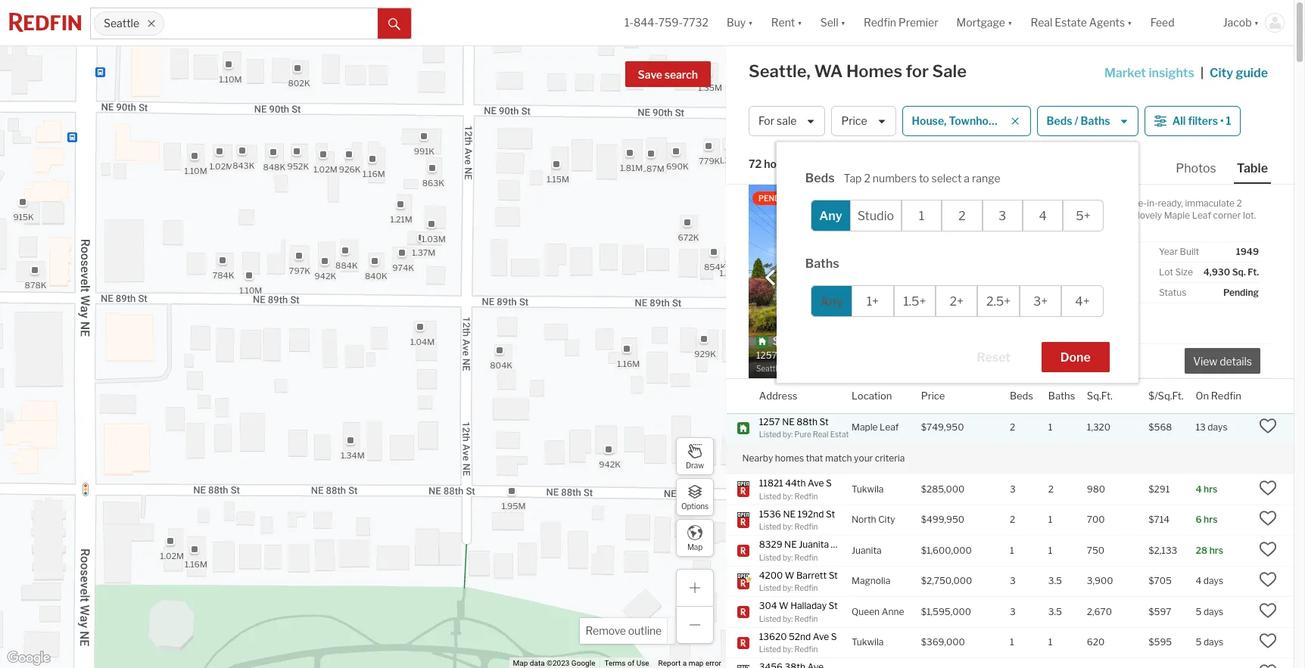 Task type: vqa. For each thing, say whether or not it's contained in the screenshot.


Task type: locate. For each thing, give the bounding box(es) containing it.
1 vertical spatial ne
[[783, 508, 796, 520]]

listed for 13620
[[759, 645, 781, 654]]

days right $595
[[1204, 637, 1224, 648]]

1.15m
[[546, 174, 569, 185]]

listed down 304
[[759, 614, 781, 624]]

estate left agents
[[1055, 16, 1087, 29]]

11821 44th ave s link
[[759, 478, 838, 490]]

baths down x-out this home icon
[[1049, 390, 1076, 402]]

2 ▾ from the left
[[798, 16, 802, 29]]

0 horizontal spatial 942k
[[314, 271, 336, 282]]

updated
[[1065, 198, 1101, 209]]

1 vertical spatial tukwila
[[852, 637, 884, 648]]

1 horizontal spatial 942k
[[599, 460, 620, 470]]

5 days
[[1196, 606, 1224, 618], [1196, 637, 1224, 648]]

feed button
[[1142, 0, 1214, 45]]

3 left bedroom,
[[999, 209, 1007, 223]]

terms of use link
[[605, 660, 649, 668]]

3+ radio
[[1020, 285, 1062, 317]]

1 vertical spatial maple
[[852, 422, 878, 433]]

2 favorite this home image from the top
[[1259, 541, 1277, 559]]

1 up har...
[[1065, 210, 1069, 221]]

w inside 304 w halladay st listed by: redfin
[[779, 600, 789, 612]]

submit search image
[[388, 18, 401, 30]]

days down 28 hrs
[[1204, 576, 1224, 587]]

2 horizontal spatial a
[[1131, 210, 1136, 221]]

townhouse,
[[949, 115, 1009, 127]]

1 horizontal spatial city
[[1210, 66, 1234, 80]]

2 5 days from the top
[[1196, 637, 1224, 648]]

4 down '28'
[[1196, 576, 1202, 587]]

3 for $285,000
[[1010, 484, 1016, 495]]

hrs for 4 hrs
[[1204, 484, 1218, 495]]

2 vertical spatial favorite this home image
[[1259, 663, 1277, 669]]

4 favorite this home image from the top
[[1259, 602, 1277, 620]]

baths up any radio
[[805, 257, 839, 271]]

▾ right mortgage
[[1008, 16, 1013, 29]]

listed inside 13620 52nd ave s listed by: redfin
[[759, 645, 781, 654]]

any
[[819, 209, 842, 223], [820, 294, 843, 309]]

5 favorite this home image from the top
[[1259, 633, 1277, 651]]

bath
[[1071, 210, 1090, 221]]

2 horizontal spatial beds
[[1047, 115, 1073, 127]]

0 vertical spatial baths
[[1081, 115, 1111, 127]]

2 down beds button
[[1010, 422, 1016, 433]]

1 5 days from the top
[[1196, 606, 1224, 618]]

4 hrs
[[1196, 484, 1218, 495]]

favorite this home image for $595
[[1259, 633, 1277, 651]]

error
[[706, 660, 722, 668]]

listed inside the "1257 ne 88th st listed by: pure real estate maple leaf"
[[759, 430, 781, 439]]

2 horizontal spatial baths
[[1081, 115, 1111, 127]]

ne inside 8329 ne juanita dr listed by: redfin
[[785, 539, 797, 550]]

4200 w barrett st listed by: redfin
[[759, 570, 838, 593]]

by: inside 8329 ne juanita dr listed by: redfin
[[783, 553, 793, 562]]

city right north
[[878, 514, 895, 526]]

ave inside 13620 52nd ave s listed by: redfin
[[813, 631, 829, 642]]

0 vertical spatial 4
[[1039, 209, 1047, 223]]

3 for $1,595,000
[[1010, 606, 1016, 618]]

0 vertical spatial ave
[[808, 478, 824, 489]]

1 vertical spatial ft.
[[990, 350, 998, 361]]

Any checkbox
[[811, 200, 851, 232]]

$369,000
[[921, 637, 965, 648]]

0 vertical spatial tukwila
[[852, 484, 884, 495]]

$1,600,000
[[921, 545, 972, 556]]

save search button
[[625, 61, 711, 87]]

by: down 1536 ne 192nd st link
[[783, 522, 793, 532]]

a
[[964, 172, 970, 185], [1131, 210, 1136, 221], [683, 660, 687, 668]]

sq. down 2.5+
[[976, 350, 988, 361]]

favorite this home image
[[1259, 479, 1277, 497], [1259, 510, 1277, 528], [1259, 571, 1277, 589], [1259, 602, 1277, 620], [1259, 633, 1277, 651]]

map left data
[[513, 660, 528, 668]]

redfin inside 1536 ne 192nd st listed by: redfin
[[795, 522, 818, 532]]

1 vertical spatial real
[[813, 430, 829, 439]]

2
[[864, 172, 871, 185], [1237, 198, 1242, 209], [959, 209, 966, 223], [1010, 422, 1016, 433], [1049, 484, 1054, 495], [1010, 514, 1016, 526]]

0 vertical spatial favorite this home image
[[1259, 418, 1277, 436]]

ave right 44th
[[808, 478, 824, 489]]

size
[[1176, 267, 1193, 278]]

750
[[1087, 545, 1105, 556]]

w right 304
[[779, 600, 789, 612]]

st inside 1536 ne 192nd st listed by: redfin
[[826, 508, 835, 520]]

tukwila for 13620 52nd ave s
[[852, 637, 884, 648]]

rent ▾ button
[[762, 0, 811, 45]]

5 for $595
[[1196, 637, 1202, 648]]

0 vertical spatial beds
[[1047, 115, 1073, 127]]

hrs up 6 hrs
[[1204, 484, 1218, 495]]

1 vertical spatial a
[[1131, 210, 1136, 221]]

1536
[[759, 508, 781, 520]]

price down seattle, wa homes for sale
[[842, 115, 867, 127]]

6 ▾ from the left
[[1254, 16, 1259, 29]]

real right mortgage ▾
[[1031, 16, 1053, 29]]

st inside 4200 w barrett st listed by: redfin
[[829, 570, 838, 581]]

3 checkbox
[[982, 200, 1023, 232]]

redfin down halladay
[[795, 614, 818, 624]]

0 horizontal spatial estate
[[830, 430, 853, 439]]

2 up corner
[[1237, 198, 1242, 209]]

dialog containing beds
[[777, 142, 1139, 383]]

maple up your
[[852, 422, 878, 433]]

by: inside the "1257 ne 88th st listed by: pure real estate maple leaf"
[[783, 430, 793, 439]]

5 listed from the top
[[759, 584, 781, 593]]

1 inside tastefully updated and move-in-ready, immaculate 2 bedroom, 1 bath home on a lovely maple leaf corner lot. beautiful har...
[[1065, 210, 1069, 221]]

1 down tap 2 numbers to select a range
[[919, 209, 925, 223]]

tap
[[844, 172, 862, 185]]

1.37m
[[412, 248, 435, 258]]

estate
[[1055, 16, 1087, 29], [830, 430, 853, 439]]

listed down 1257
[[759, 430, 781, 439]]

beds left /
[[1047, 115, 1073, 127]]

homes for 72
[[764, 158, 798, 171]]

1 vertical spatial estate
[[830, 430, 853, 439]]

st right halladay
[[829, 600, 838, 612]]

▾ for jacob ▾
[[1254, 16, 1259, 29]]

1 3.5 from the top
[[1049, 576, 1062, 587]]

1.02m
[[209, 162, 233, 172], [313, 164, 337, 175], [160, 551, 184, 562]]

4 listed from the top
[[759, 553, 781, 562]]

2 favorite this home image from the top
[[1259, 510, 1277, 528]]

ne inside the "1257 ne 88th st listed by: pure real estate maple leaf"
[[782, 416, 795, 427]]

672k
[[678, 232, 699, 243]]

0 horizontal spatial leaf
[[880, 422, 899, 433]]

1 listed from the top
[[759, 430, 781, 439]]

2 vertical spatial 1.16m
[[184, 560, 207, 570]]

w for 4200
[[785, 570, 795, 581]]

real inside the "1257 ne 88th st listed by: pure real estate maple leaf"
[[813, 430, 829, 439]]

1+ radio
[[852, 285, 894, 317]]

favorite this home image for 28 hrs
[[1259, 541, 1277, 559]]

option group
[[811, 200, 1104, 232], [811, 285, 1104, 317]]

1 favorite this home image from the top
[[1259, 418, 1277, 436]]

any left 1+
[[820, 294, 843, 309]]

redfin premier
[[864, 16, 939, 29]]

ave for 52nd
[[813, 631, 829, 642]]

baths right /
[[1081, 115, 1111, 127]]

72 homes
[[749, 158, 798, 171]]

$2,133
[[1149, 545, 1178, 556]]

0 vertical spatial real
[[1031, 16, 1053, 29]]

4,930
[[1204, 267, 1231, 278]]

st inside the "1257 ne 88th st listed by: pure real estate maple leaf"
[[820, 416, 829, 427]]

834k
[[646, 78, 669, 88]]

4 inside option
[[1039, 209, 1047, 223]]

a inside tastefully updated and move-in-ready, immaculate 2 bedroom, 1 bath home on a lovely maple leaf corner lot. beautiful har...
[[1131, 210, 1136, 221]]

4 by: from the top
[[783, 553, 793, 562]]

s inside 13620 52nd ave s listed by: redfin
[[831, 631, 837, 642]]

st for barrett
[[829, 570, 838, 581]]

dialog
[[777, 142, 1139, 383]]

ne left 88th
[[782, 416, 795, 427]]

1 horizontal spatial baths
[[1049, 390, 1076, 402]]

leaf up "criteria"
[[880, 422, 899, 433]]

by: inside 4200 w barrett st listed by: redfin
[[783, 584, 793, 593]]

1 horizontal spatial real
[[1031, 16, 1053, 29]]

by: down 44th
[[783, 492, 793, 501]]

homes for nearby
[[775, 453, 804, 464]]

baths button
[[1049, 379, 1076, 413]]

1 vertical spatial any
[[820, 294, 843, 309]]

listed down 13620
[[759, 645, 781, 654]]

listed inside 1536 ne 192nd st listed by: redfin
[[759, 522, 781, 532]]

1 vertical spatial s
[[831, 631, 837, 642]]

0 vertical spatial price
[[842, 115, 867, 127]]

by: inside 1536 ne 192nd st listed by: redfin
[[783, 522, 793, 532]]

0 vertical spatial estate
[[1055, 16, 1087, 29]]

$1,595,000
[[921, 606, 972, 618]]

maple inside tastefully updated and move-in-ready, immaculate 2 bedroom, 1 bath home on a lovely maple leaf corner lot. beautiful har...
[[1164, 210, 1190, 221]]

maple inside the "1257 ne 88th st listed by: pure real estate maple leaf"
[[852, 422, 878, 433]]

address
[[759, 390, 798, 402]]

days for $595
[[1204, 637, 1224, 648]]

hrs right '28'
[[1210, 545, 1224, 556]]

1 ▾ from the left
[[748, 16, 753, 29]]

a inside dialog
[[964, 172, 970, 185]]

1 inside button
[[1226, 115, 1231, 127]]

0 horizontal spatial real
[[813, 430, 829, 439]]

draw button
[[676, 438, 714, 476]]

redfin for $369,000
[[795, 645, 818, 654]]

homes right 72
[[764, 158, 798, 171]]

s right 52nd
[[831, 631, 837, 642]]

redfin inside 8329 ne juanita dr listed by: redfin
[[795, 553, 818, 562]]

4 ▾ from the left
[[1008, 16, 1013, 29]]

3.5 for 3,900
[[1049, 576, 1062, 587]]

3 favorite this home image from the top
[[1259, 663, 1277, 669]]

listed inside 4200 w barrett st listed by: redfin
[[759, 584, 781, 593]]

estate inside the "1257 ne 88th st listed by: pure real estate maple leaf"
[[830, 430, 853, 439]]

a right on
[[1131, 210, 1136, 221]]

listed down '1536'
[[759, 522, 781, 532]]

0 vertical spatial ft.
[[1248, 267, 1259, 278]]

0 horizontal spatial map
[[513, 660, 528, 668]]

1 right •
[[1226, 115, 1231, 127]]

lot size
[[1159, 267, 1193, 278]]

1 vertical spatial sq.
[[976, 350, 988, 361]]

0 horizontal spatial city
[[878, 514, 895, 526]]

0 vertical spatial hrs
[[1204, 484, 1218, 495]]

1 vertical spatial hrs
[[1204, 514, 1218, 526]]

1 vertical spatial homes
[[775, 453, 804, 464]]

▾ right agents
[[1128, 16, 1133, 29]]

0 horizontal spatial sq.
[[976, 350, 988, 361]]

by: down the 4200 w barrett st 'link'
[[783, 584, 793, 593]]

6 listed from the top
[[759, 614, 781, 624]]

homes left that
[[775, 453, 804, 464]]

1 vertical spatial 5 days
[[1196, 637, 1224, 648]]

0 vertical spatial a
[[964, 172, 970, 185]]

juanita down north
[[852, 545, 882, 556]]

▾ for buy ▾
[[748, 16, 753, 29]]

st inside 304 w halladay st listed by: redfin
[[829, 600, 838, 612]]

ne inside 1536 ne 192nd st listed by: redfin
[[783, 508, 796, 520]]

previous button image
[[763, 270, 778, 285]]

st right 88th
[[820, 416, 829, 427]]

map down options
[[687, 543, 703, 552]]

w inside 4200 w barrett st listed by: redfin
[[785, 570, 795, 581]]

by: inside 13620 52nd ave s listed by: redfin
[[783, 645, 793, 654]]

beds inside button
[[1047, 115, 1073, 127]]

ft. down 1949
[[1248, 267, 1259, 278]]

▾ for mortgage ▾
[[1008, 16, 1013, 29]]

all filters • 1
[[1173, 115, 1231, 127]]

real right pure
[[813, 430, 829, 439]]

3 right $2,750,000 on the bottom right of page
[[1010, 576, 1016, 587]]

1 vertical spatial 942k
[[599, 460, 620, 470]]

4 left har...
[[1039, 209, 1047, 223]]

redfin right on
[[1211, 390, 1242, 402]]

3 favorite this home image from the top
[[1259, 571, 1277, 589]]

more link
[[1081, 222, 1104, 233]]

redfin down 11821 44th ave s link
[[795, 492, 818, 501]]

/
[[1075, 115, 1079, 127]]

magnolia
[[852, 576, 891, 587]]

0 horizontal spatial juanita
[[799, 539, 829, 550]]

3.5 left 2,670
[[1049, 606, 1062, 618]]

sq. up pending on the right of the page
[[1232, 267, 1246, 278]]

5 by: from the top
[[783, 584, 793, 593]]

2 right tap
[[864, 172, 871, 185]]

2 vertical spatial hrs
[[1210, 545, 1224, 556]]

by: inside 11821 44th ave s listed by: redfin
[[783, 492, 793, 501]]

by: down 8329 ne juanita dr link
[[783, 553, 793, 562]]

listed for 4200
[[759, 584, 781, 593]]

0 vertical spatial 1.16m
[[362, 168, 385, 179]]

0 vertical spatial 5 days
[[1196, 606, 1224, 618]]

1 vertical spatial price button
[[921, 379, 945, 413]]

1536 ne 192nd st listed by: redfin
[[759, 508, 835, 532]]

7 listed from the top
[[759, 645, 781, 654]]

real estate agents ▾ link
[[1031, 0, 1133, 45]]

1 vertical spatial city
[[878, 514, 895, 526]]

listed down the 11821
[[759, 492, 781, 501]]

view details link
[[1185, 347, 1261, 374]]

hrs for 28 hrs
[[1210, 545, 1224, 556]]

sell ▾ button
[[821, 0, 846, 45]]

sq.ft.
[[1087, 390, 1113, 402]]

report a map error link
[[658, 660, 722, 668]]

1 tukwila from the top
[[852, 484, 884, 495]]

1 left 620
[[1049, 637, 1053, 648]]

4 days
[[1196, 576, 1224, 587]]

redfin inside 304 w halladay st listed by: redfin
[[795, 614, 818, 624]]

redfin inside 11821 44th ave s listed by: redfin
[[795, 492, 818, 501]]

0 vertical spatial 5
[[1196, 606, 1202, 618]]

w right 4200
[[785, 570, 795, 581]]

map for map
[[687, 543, 703, 552]]

hrs right 6 at the right bottom of the page
[[1204, 514, 1218, 526]]

any inside radio
[[820, 294, 843, 309]]

1 right "$369,000"
[[1010, 637, 1014, 648]]

a left 'map'
[[683, 660, 687, 668]]

estate up match
[[830, 430, 853, 439]]

1 horizontal spatial ft.
[[1248, 267, 1259, 278]]

0 vertical spatial 942k
[[314, 271, 336, 282]]

view details
[[1193, 355, 1252, 368]]

remove seattle image
[[147, 19, 156, 28]]

1 horizontal spatial price button
[[921, 379, 945, 413]]

criteria
[[875, 453, 905, 464]]

for
[[906, 61, 929, 81]]

ave right 52nd
[[813, 631, 829, 642]]

1.10m
[[219, 74, 242, 84], [184, 166, 207, 177], [239, 286, 262, 296]]

2 vertical spatial 4
[[1196, 576, 1202, 587]]

address button
[[759, 379, 798, 413]]

4200
[[759, 570, 783, 581]]

Studio checkbox
[[850, 200, 902, 232]]

st right barrett
[[829, 570, 838, 581]]

ft.
[[1248, 267, 1259, 278], [990, 350, 998, 361]]

$285,000
[[921, 484, 965, 495]]

price up $749,950
[[921, 390, 945, 402]]

baths
[[1081, 115, 1111, 127], [805, 257, 839, 271], [1049, 390, 1076, 402]]

2 vertical spatial ne
[[785, 539, 797, 550]]

1 5 from the top
[[1196, 606, 1202, 618]]

2 vertical spatial baths
[[1049, 390, 1076, 402]]

1 vertical spatial map
[[513, 660, 528, 668]]

price button
[[832, 106, 896, 136], [921, 379, 945, 413]]

1257 ne 88th st listed by: pure real estate maple leaf
[[759, 416, 899, 439]]

1 vertical spatial 5
[[1196, 637, 1202, 648]]

3 ▾ from the left
[[841, 16, 846, 29]]

1 vertical spatial beds
[[805, 171, 835, 186]]

table button
[[1234, 161, 1271, 184]]

beds inside dialog
[[805, 171, 835, 186]]

move-
[[1120, 198, 1147, 209]]

by: for 13620
[[783, 645, 793, 654]]

1 horizontal spatial sq.
[[1232, 267, 1246, 278]]

759-
[[659, 16, 683, 29]]

2 left "980"
[[1049, 484, 1054, 495]]

ne for 1536
[[783, 508, 796, 520]]

2 left favorite button option
[[959, 209, 966, 223]]

by: left pure
[[783, 430, 793, 439]]

0 vertical spatial maple
[[1164, 210, 1190, 221]]

jacob ▾
[[1223, 16, 1259, 29]]

2.5+ radio
[[978, 285, 1020, 317]]

days down 4 days
[[1204, 606, 1224, 618]]

tukwila down queen
[[852, 637, 884, 648]]

listed inside 304 w halladay st listed by: redfin
[[759, 614, 781, 624]]

redfin for $1,600,000
[[795, 553, 818, 562]]

any left studio
[[819, 209, 842, 223]]

seattle, wa homes for sale
[[749, 61, 967, 81]]

maple down ready,
[[1164, 210, 1190, 221]]

1 horizontal spatial maple
[[1164, 210, 1190, 221]]

favorite this home image
[[1259, 418, 1277, 436], [1259, 541, 1277, 559], [1259, 663, 1277, 669]]

0 horizontal spatial maple
[[852, 422, 878, 433]]

st right 192nd
[[826, 508, 835, 520]]

by: for 4200
[[783, 584, 793, 593]]

a left range
[[964, 172, 970, 185]]

redfin inside 4200 w barrett st listed by: redfin
[[795, 584, 818, 593]]

▾ for rent ▾
[[798, 16, 802, 29]]

lovely
[[1138, 210, 1162, 221]]

1 vertical spatial price
[[921, 390, 945, 402]]

by: inside 304 w halladay st listed by: redfin
[[783, 614, 793, 624]]

2 listed from the top
[[759, 492, 781, 501]]

match
[[825, 453, 852, 464]]

▾ right sell
[[841, 16, 846, 29]]

listed inside 11821 44th ave s listed by: redfin
[[759, 492, 781, 501]]

6 by: from the top
[[783, 614, 793, 624]]

▾ right buy
[[748, 16, 753, 29]]

1 vertical spatial 4
[[1196, 484, 1202, 495]]

4 up 6 at the right bottom of the page
[[1196, 484, 1202, 495]]

0 vertical spatial ne
[[782, 416, 795, 427]]

baths inside dialog
[[805, 257, 839, 271]]

1 inside "option"
[[919, 209, 925, 223]]

5
[[1196, 606, 1202, 618], [1196, 637, 1202, 648]]

1 by: from the top
[[783, 430, 793, 439]]

leaf down immaculate
[[1192, 210, 1212, 221]]

1 horizontal spatial a
[[964, 172, 970, 185]]

5 down 4 days
[[1196, 606, 1202, 618]]

1.03m
[[421, 234, 445, 245]]

s for 13620 52nd ave s
[[831, 631, 837, 642]]

1 down baths button on the bottom
[[1049, 422, 1053, 433]]

▾ for sell ▾
[[841, 16, 846, 29]]

5 days down 4 days
[[1196, 606, 1224, 618]]

3 by: from the top
[[783, 522, 793, 532]]

2 tukwila from the top
[[852, 637, 884, 648]]

redfin inside 13620 52nd ave s listed by: redfin
[[795, 645, 818, 654]]

ave inside 11821 44th ave s listed by: redfin
[[808, 478, 824, 489]]

0 vertical spatial 3.5
[[1049, 576, 1062, 587]]

redfin down 52nd
[[795, 645, 818, 654]]

192nd
[[798, 508, 824, 520]]

4+ radio
[[1062, 285, 1104, 317]]

listed down 8329
[[759, 553, 781, 562]]

lot
[[1159, 267, 1174, 278]]

1 horizontal spatial beds
[[1010, 390, 1034, 402]]

2+ radio
[[936, 285, 978, 317]]

0 vertical spatial s
[[826, 478, 832, 489]]

heading
[[756, 334, 879, 375]]

by: for 1536
[[783, 522, 793, 532]]

2 checkbox
[[942, 200, 982, 232]]

redfin down barrett
[[795, 584, 818, 593]]

3
[[999, 209, 1007, 223], [1010, 484, 1016, 495], [1010, 576, 1016, 587], [1010, 606, 1016, 618]]

1 favorite this home image from the top
[[1259, 479, 1277, 497]]

6
[[1196, 514, 1202, 526]]

done button
[[1042, 342, 1110, 373]]

tukwila up north
[[852, 484, 884, 495]]

ne right 8329
[[785, 539, 797, 550]]

listed inside 8329 ne juanita dr listed by: redfin
[[759, 553, 781, 562]]

beds left baths button on the bottom
[[1010, 390, 1034, 402]]

0 horizontal spatial price button
[[832, 106, 896, 136]]

real inside dropdown button
[[1031, 16, 1053, 29]]

ft. down 2.5+
[[990, 350, 998, 361]]

2 option group from the top
[[811, 285, 1104, 317]]

1 vertical spatial leaf
[[880, 422, 899, 433]]

▾ right rent
[[798, 16, 802, 29]]

days right 13
[[1208, 422, 1228, 433]]

None search field
[[164, 8, 378, 39]]

5 ▾ from the left
[[1128, 16, 1133, 29]]

1 vertical spatial 1.16m
[[617, 359, 640, 369]]

©2023
[[547, 660, 570, 668]]

1 horizontal spatial leaf
[[1192, 210, 1212, 221]]

ave for 44th
[[808, 478, 824, 489]]

s inside 11821 44th ave s listed by: redfin
[[826, 478, 832, 489]]

1 vertical spatial w
[[779, 600, 789, 612]]

▾ right jacob
[[1254, 16, 1259, 29]]

0 horizontal spatial price
[[842, 115, 867, 127]]

market
[[1105, 66, 1146, 80]]

s for 11821 44th ave s
[[826, 478, 832, 489]]

north city
[[852, 514, 895, 526]]

favorite button image
[[981, 189, 1006, 214]]

city right |
[[1210, 66, 1234, 80]]

0 horizontal spatial beds
[[805, 171, 835, 186]]

wa
[[814, 61, 843, 81]]

2 5 from the top
[[1196, 637, 1202, 648]]

s down nearby homes that match your criteria
[[826, 478, 832, 489]]

map inside 'button'
[[687, 543, 703, 552]]

2 vertical spatial beds
[[1010, 390, 1034, 402]]

price button down seattle, wa homes for sale
[[832, 106, 896, 136]]

7 by: from the top
[[783, 645, 793, 654]]

beds left tap
[[805, 171, 835, 186]]

0 horizontal spatial ft.
[[990, 350, 998, 361]]

terms
[[605, 660, 626, 668]]

$705
[[1149, 576, 1172, 587]]

0 vertical spatial w
[[785, 570, 795, 581]]

304
[[759, 600, 777, 612]]

favorite this home image for 13 days
[[1259, 418, 1277, 436]]

915k
[[13, 212, 34, 222]]

ne right '1536'
[[783, 508, 796, 520]]

3 listed from the top
[[759, 522, 781, 532]]

1 vertical spatial baths
[[805, 257, 839, 271]]

0 horizontal spatial baths
[[805, 257, 839, 271]]

any inside option
[[819, 209, 842, 223]]

0 vertical spatial map
[[687, 543, 703, 552]]

rent ▾ button
[[771, 0, 802, 45]]

5 days right $595
[[1196, 637, 1224, 648]]

2+
[[950, 294, 964, 309]]

0 vertical spatial homes
[[764, 158, 798, 171]]

2 vertical spatial a
[[683, 660, 687, 668]]

tap 2 numbers to select a range
[[844, 172, 1001, 185]]

1 right $1,600,000
[[1010, 545, 1014, 556]]

photos
[[1176, 161, 1217, 176]]

corner
[[1213, 210, 1241, 221]]

0 vertical spatial option group
[[811, 200, 1104, 232]]

0 vertical spatial any
[[819, 209, 842, 223]]

juanita left dr
[[799, 539, 829, 550]]

2 3.5 from the top
[[1049, 606, 1062, 618]]

2 by: from the top
[[783, 492, 793, 501]]



Task type: describe. For each thing, give the bounding box(es) containing it.
by: for 1257
[[783, 430, 793, 439]]

reset button
[[958, 342, 1030, 373]]

redfin for $2,750,000
[[795, 584, 818, 593]]

1.87m
[[641, 163, 664, 174]]

2 inside option
[[959, 209, 966, 223]]

1-844-759-7732
[[625, 16, 709, 29]]

year
[[1159, 246, 1178, 257]]

baths inside button
[[1081, 115, 1111, 127]]

listed for 304
[[759, 614, 781, 624]]

1 checkbox
[[902, 200, 942, 232]]

all filters • 1 button
[[1145, 106, 1241, 136]]

location
[[852, 390, 892, 402]]

3 for $2,750,000
[[1010, 576, 1016, 587]]

7732
[[683, 16, 709, 29]]

4 for 4 days
[[1196, 576, 1202, 587]]

leaf inside tastefully updated and move-in-ready, immaculate 2 bedroom, 1 bath home on a lovely maple leaf corner lot. beautiful har...
[[1192, 210, 1212, 221]]

1 option group from the top
[[811, 200, 1104, 232]]

2 right $499,950
[[1010, 514, 1016, 526]]

barrett
[[797, 570, 827, 581]]

favorite this home image for $705
[[1259, 571, 1277, 589]]

$/sq.ft.
[[1149, 390, 1184, 402]]

2 vertical spatial 1.10m
[[239, 286, 262, 296]]

4 for 4
[[1039, 209, 1047, 223]]

sell ▾ button
[[811, 0, 855, 45]]

1.34m
[[340, 450, 364, 461]]

built
[[1180, 246, 1200, 257]]

1 horizontal spatial 1.02m
[[209, 162, 233, 172]]

leaf inside the "1257 ne 88th st listed by: pure real estate maple leaf"
[[880, 422, 899, 433]]

2 horizontal spatial 1.16m
[[617, 359, 640, 369]]

1 left 700
[[1049, 514, 1053, 526]]

listed for 8329
[[759, 553, 781, 562]]

1 horizontal spatial price
[[921, 390, 945, 402]]

620
[[1087, 637, 1105, 648]]

remove house, townhouse, other image
[[1011, 117, 1020, 126]]

details
[[1220, 355, 1252, 368]]

any for 1+
[[820, 294, 843, 309]]

favorite this home image for $714
[[1259, 510, 1277, 528]]

none
[[1099, 287, 1122, 298]]

44th
[[785, 478, 806, 489]]

har...
[[1063, 222, 1081, 233]]

1949
[[1236, 246, 1259, 257]]

select
[[932, 172, 962, 185]]

numbers
[[873, 172, 917, 185]]

real estate agents ▾
[[1031, 16, 1133, 29]]

nearby
[[742, 453, 773, 464]]

•
[[1221, 115, 1224, 127]]

843k
[[232, 161, 254, 171]]

remove outline
[[586, 625, 662, 638]]

13620
[[759, 631, 787, 642]]

5 for $597
[[1196, 606, 1202, 618]]

4 for 4 hrs
[[1196, 484, 1202, 495]]

4,930 sq. ft.
[[1204, 267, 1259, 278]]

range
[[972, 172, 1001, 185]]

952k
[[287, 162, 309, 172]]

3 inside checkbox
[[999, 209, 1007, 223]]

2 horizontal spatial 1.02m
[[313, 164, 337, 175]]

homes
[[846, 61, 903, 81]]

ne for 1257
[[782, 416, 795, 427]]

tukwila for 11821 44th ave s
[[852, 484, 884, 495]]

days for $705
[[1204, 576, 1224, 587]]

1 left 750
[[1049, 545, 1053, 556]]

favorite button checkbox
[[981, 189, 1006, 214]]

Any radio
[[811, 285, 853, 317]]

agents
[[1089, 16, 1125, 29]]

redfin for $1,595,000
[[795, 614, 818, 624]]

by: for 8329
[[783, 553, 793, 562]]

city guide link
[[1210, 64, 1271, 83]]

use
[[637, 660, 649, 668]]

8329
[[759, 539, 783, 550]]

jacob
[[1223, 16, 1252, 29]]

|
[[1201, 66, 1204, 80]]

report a map error
[[658, 660, 722, 668]]

photo of 1257 ne 88th st, seattle, wa 98115 image
[[749, 185, 1010, 379]]

13
[[1196, 422, 1206, 433]]

redfin for $499,950
[[795, 522, 818, 532]]

x-out this home image
[[1051, 352, 1069, 370]]

save search
[[638, 68, 698, 81]]

779k
[[699, 156, 720, 167]]

listed for 1257
[[759, 430, 781, 439]]

st for halladay
[[829, 600, 838, 612]]

797k
[[289, 266, 310, 277]]

terms of use
[[605, 660, 649, 668]]

filters
[[1188, 115, 1218, 127]]

redfin left premier
[[864, 16, 897, 29]]

beds for beds button
[[1010, 390, 1034, 402]]

28
[[1196, 545, 1208, 556]]

remove outline button
[[580, 619, 667, 644]]

by: for 11821
[[783, 492, 793, 501]]

days for $597
[[1204, 606, 1224, 618]]

1 horizontal spatial juanita
[[852, 545, 882, 556]]

$291
[[1149, 484, 1170, 495]]

1,320
[[1087, 422, 1111, 433]]

2.5+
[[987, 294, 1011, 309]]

listed for 11821
[[759, 492, 781, 501]]

and
[[1103, 198, 1118, 209]]

draw
[[686, 461, 704, 470]]

juanita inside 8329 ne juanita dr listed by: redfin
[[799, 539, 829, 550]]

1.21m 1.37m
[[390, 214, 435, 258]]

926k
[[339, 164, 360, 175]]

favorite this home image for $597
[[1259, 602, 1277, 620]]

5 days for $597
[[1196, 606, 1224, 618]]

991k
[[414, 146, 434, 156]]

any for studio
[[819, 209, 842, 223]]

pure
[[795, 430, 812, 439]]

$595
[[1149, 637, 1172, 648]]

search
[[665, 68, 698, 81]]

5+ checkbox
[[1063, 200, 1104, 232]]

studio
[[858, 209, 894, 223]]

halladay
[[791, 600, 827, 612]]

view
[[1193, 355, 1218, 368]]

listed for 1536
[[759, 522, 781, 532]]

redfin premier button
[[855, 0, 948, 45]]

sell
[[821, 16, 839, 29]]

11821 44th ave s listed by: redfin
[[759, 478, 832, 501]]

13620 52nd ave s link
[[759, 631, 838, 644]]

outline
[[628, 625, 662, 638]]

1.5+ radio
[[894, 285, 936, 317]]

0 vertical spatial sq.
[[1232, 267, 1246, 278]]

$2,750,000
[[921, 576, 973, 587]]

price inside button
[[842, 115, 867, 127]]

google image
[[4, 649, 54, 669]]

redfin for $285,000
[[795, 492, 818, 501]]

map region
[[0, 0, 853, 669]]

0 horizontal spatial 1.16m
[[184, 560, 207, 570]]

2 inside tastefully updated and move-in-ready, immaculate 2 bedroom, 1 bath home on a lovely maple leaf corner lot. beautiful har...
[[1237, 198, 1242, 209]]

map button
[[676, 519, 714, 557]]

days for $568
[[1208, 422, 1228, 433]]

in-
[[1147, 198, 1158, 209]]

beds button
[[1010, 379, 1034, 413]]

11821
[[759, 478, 783, 489]]

sale
[[777, 115, 797, 127]]

options button
[[676, 479, 714, 516]]

700
[[1087, 514, 1105, 526]]

queen anne
[[852, 606, 904, 618]]

for sale
[[759, 115, 797, 127]]

28 hrs
[[1196, 545, 1224, 556]]

0 horizontal spatial a
[[683, 660, 687, 668]]

1 vertical spatial 1.10m
[[184, 166, 207, 177]]

beds for beds / baths
[[1047, 115, 1073, 127]]

1 horizontal spatial 1.16m
[[362, 168, 385, 179]]

0 horizontal spatial 1.02m
[[160, 551, 184, 562]]

3.5 for 2,670
[[1049, 606, 1062, 618]]

13 days
[[1196, 422, 1228, 433]]

st for 192nd
[[826, 508, 835, 520]]

0 vertical spatial city
[[1210, 66, 1234, 80]]

house, townhouse, other
[[912, 115, 1041, 127]]

st for 88th
[[820, 416, 829, 427]]

estate inside dropdown button
[[1055, 16, 1087, 29]]

favorite this home image for $291
[[1259, 479, 1277, 497]]

0 vertical spatial 1.10m
[[219, 74, 242, 84]]

map for map data ©2023 google
[[513, 660, 528, 668]]

feed
[[1151, 16, 1175, 29]]

848k
[[263, 162, 285, 172]]

by: for 304
[[783, 614, 793, 624]]

real estate agents ▾ button
[[1022, 0, 1142, 45]]

5 days for $595
[[1196, 637, 1224, 648]]

beautiful
[[1022, 222, 1061, 233]]

bedroom,
[[1022, 210, 1063, 221]]

4200 w barrett st link
[[759, 570, 838, 582]]

mortgage ▾ button
[[957, 0, 1013, 45]]

4 checkbox
[[1023, 200, 1063, 232]]

hrs for 6 hrs
[[1204, 514, 1218, 526]]

your
[[854, 453, 873, 464]]

844-
[[634, 16, 659, 29]]

ne for 8329
[[785, 539, 797, 550]]

buy ▾ button
[[727, 0, 753, 45]]

w for 304
[[779, 600, 789, 612]]

0 vertical spatial price button
[[832, 106, 896, 136]]



